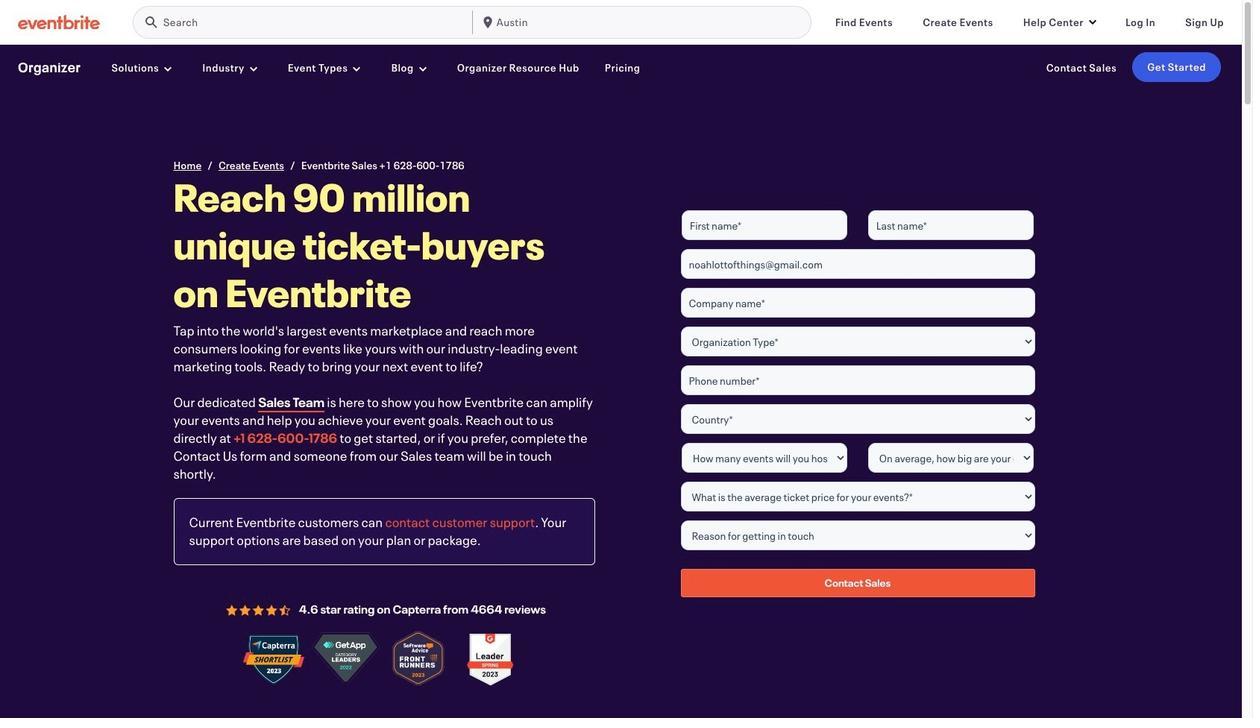 Task type: describe. For each thing, give the bounding box(es) containing it.
find events element
[[835, 15, 893, 29]]

Phone number* telephone field
[[681, 366, 1035, 396]]

Last name* text field
[[868, 211, 1034, 240]]

sign up element
[[1186, 15, 1224, 29]]

log in element
[[1126, 15, 1156, 29]]

create events element
[[923, 15, 994, 29]]



Task type: vqa. For each thing, say whether or not it's contained in the screenshot.
Last name* text box at right
yes



Task type: locate. For each thing, give the bounding box(es) containing it.
None submit
[[681, 569, 1035, 598]]

eventbrite image
[[18, 15, 100, 29]]

First name* text field
[[682, 211, 848, 240]]

Work Email* email field
[[681, 249, 1035, 279]]

Company name* text field
[[681, 288, 1035, 318]]

secondary organizer element
[[0, 45, 1242, 90]]



